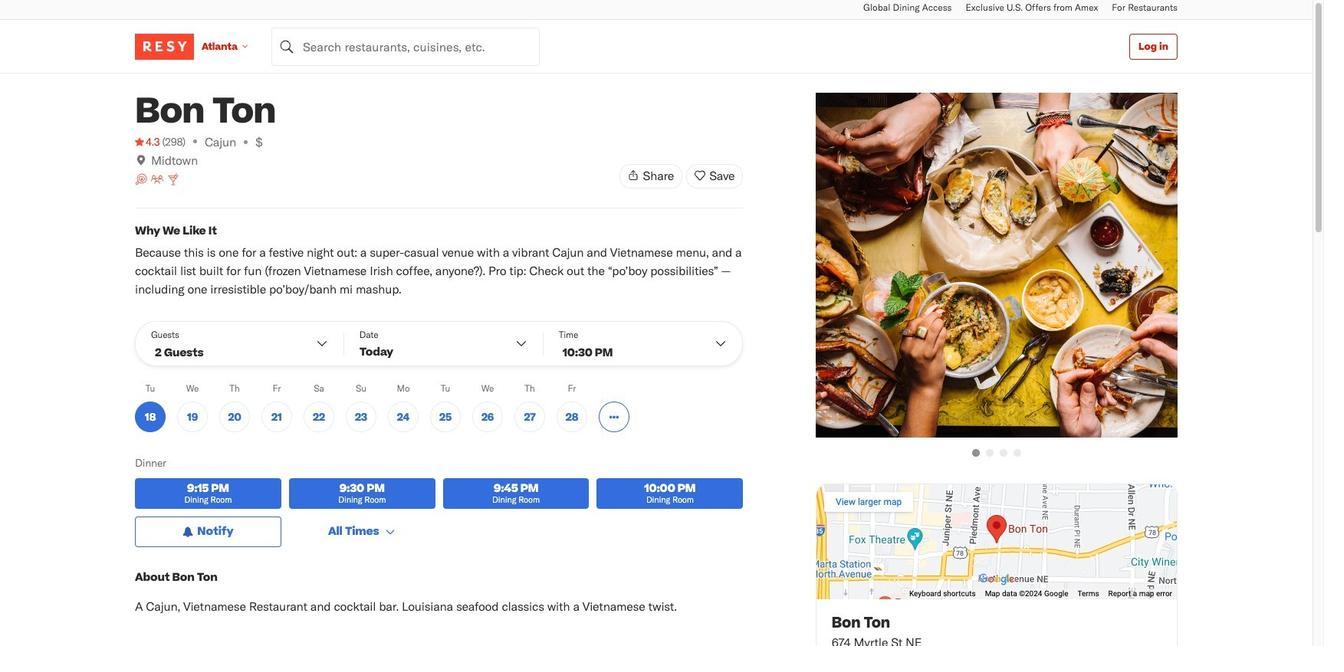Task type: locate. For each thing, give the bounding box(es) containing it.
None field
[[272, 27, 540, 66]]



Task type: describe. For each thing, give the bounding box(es) containing it.
Search restaurants, cuisines, etc. text field
[[272, 27, 540, 66]]

4.3 out of 5 stars image
[[135, 134, 160, 150]]



Task type: vqa. For each thing, say whether or not it's contained in the screenshot.
FIELD
yes



